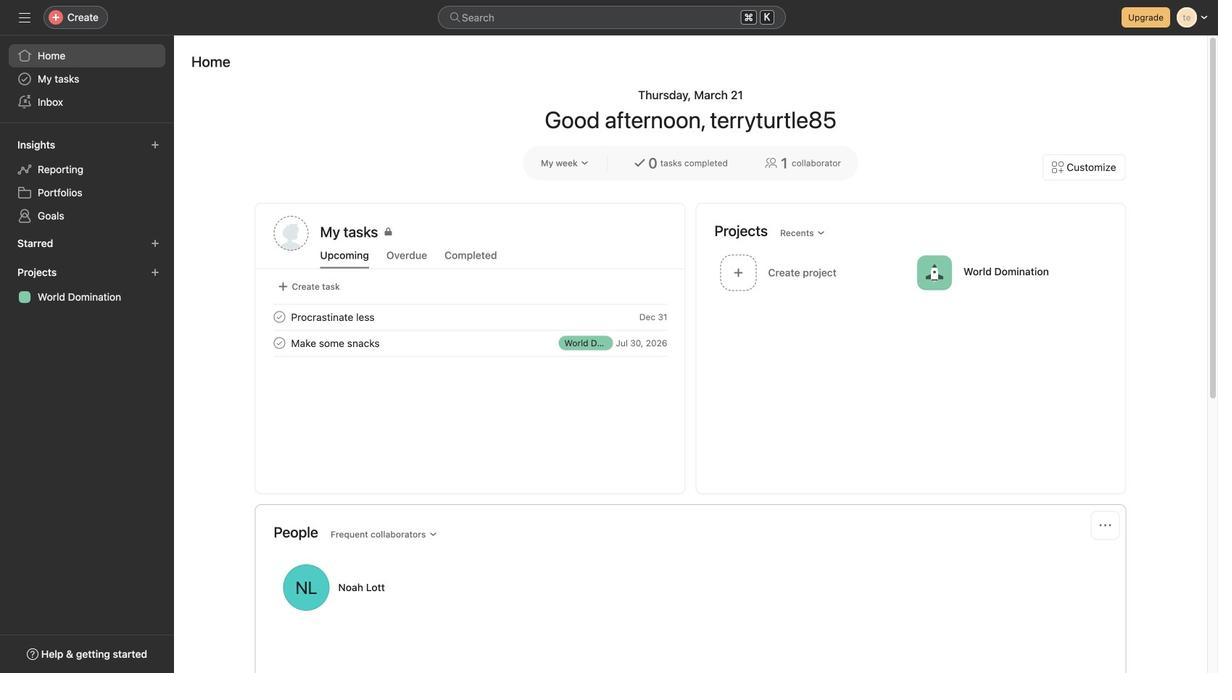 Task type: vqa. For each thing, say whether or not it's contained in the screenshot.
Test cell
no



Task type: locate. For each thing, give the bounding box(es) containing it.
list item
[[256, 304, 685, 330], [256, 330, 685, 356]]

mark complete image
[[271, 309, 288, 326], [271, 335, 288, 352]]

add items to starred image
[[151, 239, 160, 248]]

mark complete image for mark complete checkbox
[[271, 335, 288, 352]]

None field
[[438, 6, 786, 29]]

1 vertical spatial mark complete image
[[271, 335, 288, 352]]

projects element
[[0, 260, 174, 312]]

add profile photo image
[[274, 216, 309, 251]]

mark complete image up mark complete checkbox
[[271, 309, 288, 326]]

mark complete image down mark complete option
[[271, 335, 288, 352]]

rocket image
[[926, 264, 943, 282]]

2 mark complete image from the top
[[271, 335, 288, 352]]

1 list item from the top
[[256, 304, 685, 330]]

1 mark complete image from the top
[[271, 309, 288, 326]]

0 vertical spatial mark complete image
[[271, 309, 288, 326]]

Mark complete checkbox
[[271, 309, 288, 326]]

hide sidebar image
[[19, 12, 30, 23]]



Task type: describe. For each thing, give the bounding box(es) containing it.
mark complete image for mark complete option
[[271, 309, 288, 326]]

Mark complete checkbox
[[271, 335, 288, 352]]

new insights image
[[151, 141, 160, 149]]

global element
[[0, 36, 174, 123]]

Search tasks, projects, and more text field
[[438, 6, 786, 29]]

actions image
[[1100, 520, 1111, 532]]

2 list item from the top
[[256, 330, 685, 356]]

new project or portfolio image
[[151, 268, 160, 277]]

insights element
[[0, 132, 174, 231]]



